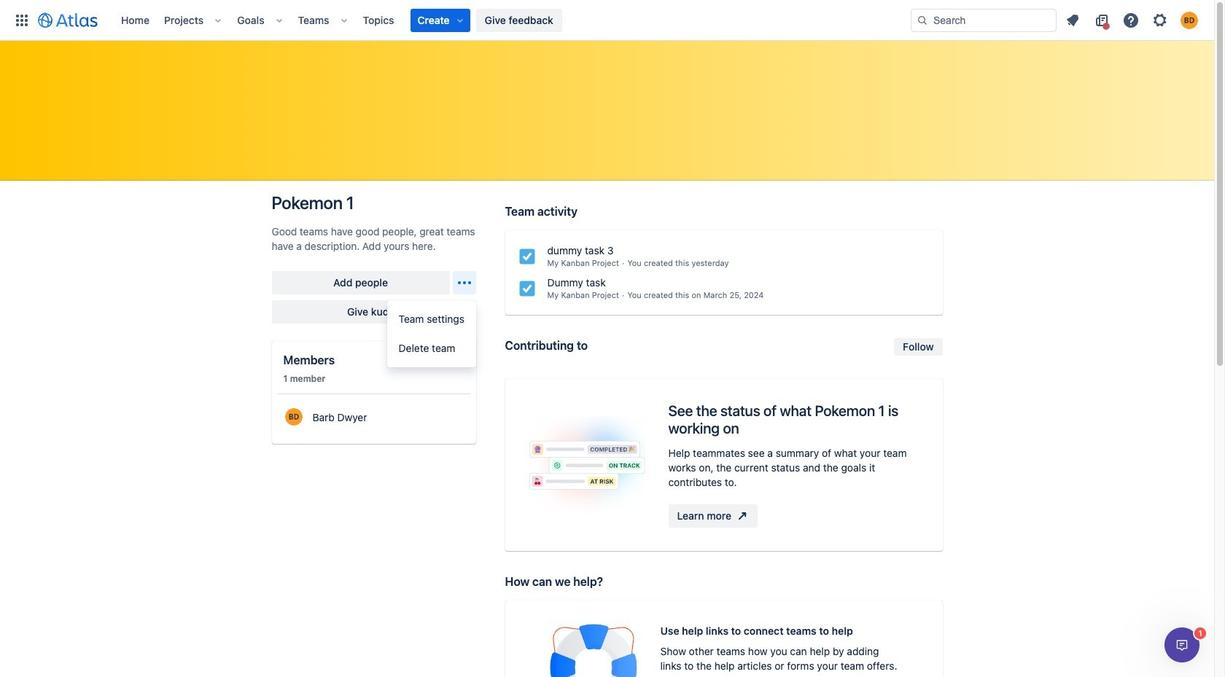 Task type: locate. For each thing, give the bounding box(es) containing it.
actions image
[[456, 274, 473, 292]]

Search field
[[911, 8, 1057, 32]]

None search field
[[911, 8, 1057, 32]]

banner
[[0, 0, 1215, 41]]

help image
[[1123, 11, 1140, 29]]

group
[[387, 301, 476, 368]]

notifications image
[[1064, 11, 1082, 29]]

settings image
[[1152, 11, 1169, 29]]



Task type: describe. For each thing, give the bounding box(es) containing it.
top element
[[9, 0, 911, 40]]

account image
[[1181, 11, 1199, 29]]

switch to... image
[[13, 11, 31, 29]]

search image
[[917, 14, 929, 26]]



Task type: vqa. For each thing, say whether or not it's contained in the screenshot.
group on the left of page
yes



